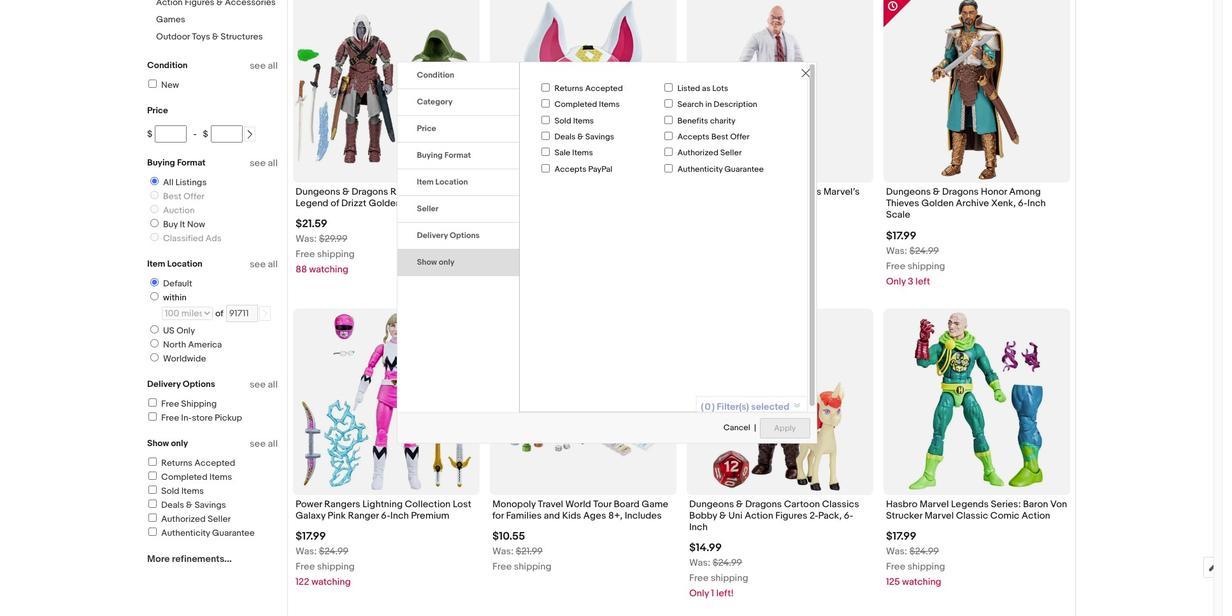 Task type: locate. For each thing, give the bounding box(es) containing it.
1 horizontal spatial savings
[[585, 132, 614, 142]]

$17.99 was: $24.99 free shipping 125 watching
[[886, 531, 945, 589]]

sold items for the sold items option in sold items link
[[161, 486, 204, 497]]

default link
[[145, 278, 195, 289]]

item up default option
[[147, 259, 165, 270]]

free inside $14.99 was: $24.99 free shipping only 1 left!
[[689, 573, 709, 585]]

submit price range image
[[245, 130, 254, 139]]

0 vertical spatial authorized seller
[[678, 148, 742, 158]]

us only
[[163, 326, 195, 336]]

$24.99 inside $17.99 was: $24.99 free shipping 122 watching
[[319, 546, 349, 558]]

1 vertical spatial sold items checkbox
[[148, 486, 157, 494]]

free down $10.55
[[493, 561, 512, 573]]

description
[[714, 100, 758, 110]]

legends inside hasbro marvel legends series: baron von strucker marvel classic comic action
[[951, 499, 989, 511]]

inch
[[1028, 198, 1046, 210], [390, 510, 409, 522], [689, 522, 708, 534]]

only inside $17.99 was: $24.99 free shipping only 3 left
[[886, 276, 906, 288]]

2 see from the top
[[250, 157, 266, 169]]

hasbro fortnite victory royale series drift mask collectible roleplay toy
[[493, 186, 654, 210]]

Search in Description checkbox
[[665, 100, 673, 108]]

all for item location
[[268, 259, 278, 271]]

completed items
[[555, 100, 620, 110], [161, 472, 232, 483]]

$17.99 down galaxy
[[296, 531, 326, 543]]

1 horizontal spatial hasbro
[[689, 186, 721, 198]]

Completed Items checkbox
[[148, 472, 157, 480]]

1 golden from the left
[[369, 198, 401, 210]]

accepted
[[585, 83, 623, 94], [195, 458, 235, 469]]

returns
[[555, 83, 584, 94], [161, 458, 193, 469]]

0 horizontal spatial show
[[147, 438, 169, 449]]

items up the sale items
[[573, 116, 594, 126]]

action inside dungeons & dragons cartoon classics bobby & uni action figures 2-pack, 6- inch
[[745, 510, 773, 522]]

free up the 122 at left
[[296, 561, 315, 573]]

power rangers lightning collection lost galaxy pink ranger 6-inch premium
[[296, 499, 471, 522]]

$ for maximum value text box at the top of page
[[203, 129, 208, 140]]

was: for $21.59 was: $29.99 free shipping 88 watching
[[296, 233, 317, 246]]

$17.99 inside $17.99 was: $24.99 free shipping only 3 left
[[886, 230, 917, 242]]

shipping inside $13.99 was: $24.99 free shipping 25 sold
[[514, 249, 552, 261]]

shipping inside $14.99 was: $24.99 free shipping only 1 left!
[[711, 573, 748, 585]]

$10.55 was: $21.99 free shipping
[[493, 531, 552, 573]]

$17.99 down scale
[[886, 230, 917, 242]]

0 horizontal spatial completed items
[[161, 472, 232, 483]]

item location inside tab list
[[417, 177, 468, 187]]

watching inside $21.59 was: $29.99 free shipping 88 watching
[[309, 264, 348, 276]]

$17.99 inside $17.99 was: $24.99 free shipping 122 watching
[[296, 531, 326, 543]]

0 horizontal spatial authorized seller
[[161, 514, 231, 525]]

1 vertical spatial only
[[171, 438, 188, 449]]

dungeons & dragons cartoon classics bobby & uni action figures 2-pack, 6- inch
[[689, 499, 859, 534]]

$17.99 was: $24.99 free shipping only 3 left
[[886, 230, 945, 288]]

all for buying format
[[268, 157, 278, 169]]

series right royale
[[627, 186, 654, 198]]

thieves
[[886, 198, 920, 210]]

Maximum Value text field
[[211, 126, 243, 143]]

listed as lots
[[678, 83, 728, 94]]

authenticity for the bottom authenticity guarantee checkbox
[[161, 528, 210, 539]]

delivery options up the free shipping link
[[147, 379, 215, 390]]

Deals & Savings checkbox
[[542, 132, 550, 140], [148, 500, 157, 508]]

6- right pack,
[[844, 510, 854, 522]]

$24.99 for $13.99 was: $24.99 free shipping 25 sold
[[516, 233, 545, 246]]

dungeons up scale
[[886, 186, 931, 198]]

0 vertical spatial figures
[[761, 198, 793, 210]]

toys
[[192, 31, 210, 42]]

games
[[156, 14, 185, 25]]

see all button for buying format
[[250, 157, 278, 169]]

was: inside $10.55 was: $21.99 free shipping
[[493, 546, 514, 558]]

accepts down benefits
[[678, 132, 710, 142]]

$14.99 was: $24.99 free shipping only 1 left!
[[689, 542, 748, 600]]

shipping for $14.99 was: $24.99 free shipping only 1 left!
[[711, 573, 748, 585]]

bobby
[[689, 510, 717, 522]]

free for $17.99 was: $24.99 free shipping only 3 left
[[886, 260, 906, 272]]

uni
[[729, 510, 743, 522]]

watching right 125
[[902, 577, 942, 589]]

0 horizontal spatial format
[[177, 157, 206, 168]]

$24.99 down $14.99
[[713, 558, 742, 570]]

items
[[599, 100, 620, 110], [573, 116, 594, 126], [572, 148, 593, 158], [209, 472, 232, 483], [181, 486, 204, 497]]

was: for $14.99 was: $24.99 free shipping only 1 left!
[[689, 558, 711, 570]]

dragons left r.a.
[[352, 186, 388, 198]]

$24.99
[[516, 233, 545, 246], [910, 245, 939, 257], [319, 546, 349, 558], [910, 546, 939, 558], [713, 558, 742, 570]]

1 vertical spatial authenticity
[[161, 528, 210, 539]]

2 horizontal spatial seller
[[720, 148, 742, 158]]

best
[[711, 132, 728, 142], [163, 191, 182, 202]]

see all button for item location
[[250, 259, 278, 271]]

1 horizontal spatial authorized seller
[[678, 148, 742, 158]]

Accepts PayPal checkbox
[[542, 164, 550, 173]]

0 horizontal spatial 6-
[[381, 510, 390, 522]]

5 see all button from the top
[[250, 438, 278, 450]]

buying
[[417, 150, 443, 160], [147, 157, 175, 168]]

guarantee for rightmost authenticity guarantee checkbox
[[725, 164, 764, 174]]

1 see all button from the top
[[250, 60, 278, 72]]

6- right ranger
[[381, 510, 390, 522]]

watching inside $17.99 was: $24.99 free shipping 125 watching
[[902, 577, 942, 589]]

$ right "-"
[[203, 129, 208, 140]]

items left search in description option
[[599, 100, 620, 110]]

0 vertical spatial delivery options
[[417, 231, 480, 241]]

was: inside $17.99 was: $24.99 free shipping 122 watching
[[296, 546, 317, 558]]

accepts down the sale items
[[555, 164, 587, 174]]

games outdoor toys & structures
[[156, 14, 263, 42]]

store
[[192, 413, 213, 424]]

was: inside $17.99 was: $24.99 free shipping only 3 left
[[886, 245, 907, 257]]

2 horizontal spatial only
[[886, 276, 906, 288]]

shipping inside $10.55 was: $21.99 free shipping
[[514, 561, 552, 573]]

sold items checkbox down completed items option
[[148, 486, 157, 494]]

delivery options down salvatore's
[[417, 231, 480, 241]]

0 horizontal spatial of
[[215, 308, 223, 319]]

0 horizontal spatial buying
[[147, 157, 175, 168]]

see all for delivery options
[[250, 379, 278, 391]]

price down category
[[417, 123, 436, 134]]

hasbro inside hasbro fortnite victory royale series drift mask collectible roleplay toy
[[493, 186, 524, 198]]

marvel inside hasbro marvel legends series marvel's egghead action figures (6")
[[723, 186, 752, 198]]

1 vertical spatial legends
[[951, 499, 989, 511]]

format up the
[[445, 150, 471, 160]]

free inside $10.55 was: $21.99 free shipping
[[493, 561, 512, 573]]

free shipping link
[[147, 399, 217, 410]]

Benefits charity checkbox
[[665, 116, 673, 124]]

go image
[[260, 310, 269, 319]]

1 $ from the left
[[147, 129, 152, 140]]

authorized seller up authenticity guarantee link
[[161, 514, 231, 525]]

4 all from the top
[[268, 379, 278, 391]]

0 horizontal spatial hasbro
[[493, 186, 524, 198]]

All Listings radio
[[150, 177, 159, 185]]

0 horizontal spatial sold
[[161, 486, 179, 497]]

only inside $14.99 was: $24.99 free shipping only 1 left!
[[689, 588, 709, 600]]

Sold Items checkbox
[[542, 116, 550, 124], [148, 486, 157, 494]]

1 horizontal spatial authenticity guarantee
[[678, 164, 764, 174]]

archive
[[403, 198, 436, 210], [956, 198, 989, 210]]

0 horizontal spatial dragons
[[352, 186, 388, 198]]

delivery inside tab list
[[417, 231, 448, 241]]

inch inside dungeons & dragons honor among thieves golden archive xenk, 6-inch scale
[[1028, 198, 1046, 210]]

1 horizontal spatial dragons
[[745, 499, 782, 511]]

price down new link
[[147, 105, 168, 116]]

pack,
[[818, 510, 842, 522]]

includes
[[625, 510, 662, 522]]

guarantee up refinements...
[[212, 528, 255, 539]]

best down charity
[[711, 132, 728, 142]]

2 see all from the top
[[250, 157, 278, 169]]

legends inside hasbro marvel legends series marvel's egghead action figures (6")
[[754, 186, 792, 198]]

0 vertical spatial accepted
[[585, 83, 623, 94]]

charity
[[710, 116, 736, 126]]

accepts
[[678, 132, 710, 142], [555, 164, 587, 174]]

3 all from the top
[[268, 259, 278, 271]]

options
[[450, 231, 480, 241], [183, 379, 215, 390]]

games link
[[156, 14, 185, 25]]

Sale Items checkbox
[[542, 148, 550, 156]]

Accepts Best Offer checkbox
[[665, 132, 673, 140]]

von
[[1051, 499, 1067, 511]]

options down the
[[450, 231, 480, 241]]

0 vertical spatial sold
[[555, 116, 571, 126]]

shipping for $17.99 was: $24.99 free shipping only 3 left
[[908, 260, 945, 272]]

see for item location
[[250, 259, 266, 271]]

shipping inside $17.99 was: $24.99 free shipping 125 watching
[[908, 561, 945, 573]]

see for delivery options
[[250, 379, 266, 391]]

classified ads link
[[145, 233, 224, 244]]

all for condition
[[268, 60, 278, 72]]

authenticity guarantee down accepts best offer
[[678, 164, 764, 174]]

returns accepted checkbox up completed items checkbox
[[542, 83, 550, 92]]

1 vertical spatial seller
[[417, 204, 439, 214]]

free for $13.99 was: $24.99 free shipping 25 sold
[[493, 249, 512, 261]]

0 horizontal spatial accepted
[[195, 458, 235, 469]]

options inside tab list
[[450, 231, 480, 241]]

1 horizontal spatial of
[[331, 198, 339, 210]]

$14.99
[[689, 542, 722, 555]]

0 vertical spatial of
[[331, 198, 339, 210]]

see all button for delivery options
[[250, 379, 278, 391]]

1 horizontal spatial accepts
[[678, 132, 710, 142]]

1 horizontal spatial inch
[[689, 522, 708, 534]]

pickup
[[215, 413, 242, 424]]

dragons left honor
[[942, 186, 979, 198]]

returns for returns accepted option to the left
[[161, 458, 193, 469]]

outdoor
[[156, 31, 190, 42]]

close image
[[801, 69, 810, 78]]

$ for minimum value text field
[[147, 129, 152, 140]]

1 horizontal spatial deals & savings
[[555, 132, 614, 142]]

2 horizontal spatial dungeons
[[886, 186, 931, 198]]

4 see all button from the top
[[250, 379, 278, 391]]

& right bobby
[[736, 499, 743, 511]]

condition up new
[[147, 60, 188, 71]]

0 horizontal spatial price
[[147, 105, 168, 116]]

1 horizontal spatial location
[[436, 177, 468, 187]]

more
[[147, 554, 170, 566]]

inch up $14.99
[[689, 522, 708, 534]]

dungeons inside dungeons & dragons r.a. salvatore's the legend of drizzt golden archive drizzt
[[296, 186, 340, 198]]

2 $ from the left
[[203, 129, 208, 140]]

watching right 88 at the top of the page
[[309, 264, 348, 276]]

authenticity for rightmost authenticity guarantee checkbox
[[678, 164, 723, 174]]

authorized seller
[[678, 148, 742, 158], [161, 514, 231, 525]]

figures
[[761, 198, 793, 210], [776, 510, 808, 522]]

hasbro inside hasbro marvel legends series marvel's egghead action figures (6")
[[689, 186, 721, 198]]

0 vertical spatial only
[[439, 257, 455, 267]]

6-
[[1018, 198, 1028, 210], [381, 510, 390, 522], [844, 510, 854, 522]]

0 horizontal spatial returns
[[161, 458, 193, 469]]

1 horizontal spatial show
[[417, 257, 437, 267]]

shipping
[[181, 399, 217, 410]]

guarantee up hasbro marvel legends series marvel's egghead action figures (6")
[[725, 164, 764, 174]]

free inside $17.99 was: $24.99 free shipping 122 watching
[[296, 561, 315, 573]]

dungeons for $17.99
[[886, 186, 931, 198]]

dungeons up $21.59
[[296, 186, 340, 198]]

free inside $21.59 was: $29.99 free shipping 88 watching
[[296, 249, 315, 261]]

0 horizontal spatial delivery
[[147, 379, 181, 390]]

shipping down pink
[[317, 561, 355, 573]]

1 see all from the top
[[250, 60, 278, 72]]

items down returns accepted link
[[209, 472, 232, 483]]

1 horizontal spatial archive
[[956, 198, 989, 210]]

1 horizontal spatial delivery options
[[417, 231, 480, 241]]

more refinements... button
[[147, 554, 232, 566]]

1 vertical spatial delivery
[[147, 379, 181, 390]]

& right legend at top
[[343, 186, 350, 198]]

6- inside power rangers lightning collection lost galaxy pink ranger 6-inch premium
[[381, 510, 390, 522]]

within radio
[[150, 292, 159, 301]]

deals up sale
[[555, 132, 576, 142]]

was: down $14.99
[[689, 558, 711, 570]]

hasbro up $13.99
[[493, 186, 524, 198]]

Apply submit
[[760, 418, 810, 439]]

free down $14.99
[[689, 573, 709, 585]]

0 horizontal spatial deals & savings
[[161, 500, 226, 511]]

2 archive from the left
[[956, 198, 989, 210]]

5 all from the top
[[268, 438, 278, 450]]

authenticity guarantee down authorized seller link
[[161, 528, 255, 539]]

listed
[[678, 83, 700, 94]]

price
[[147, 105, 168, 116], [417, 123, 436, 134]]

1 vertical spatial accepts
[[555, 164, 587, 174]]

left!
[[717, 588, 734, 600]]

1 vertical spatial accepted
[[195, 458, 235, 469]]

kids
[[562, 510, 581, 522]]

see all for condition
[[250, 60, 278, 72]]

$24.99 inside $14.99 was: $24.99 free shipping only 1 left!
[[713, 558, 742, 570]]

4 see from the top
[[250, 379, 266, 391]]

series left marvel's
[[794, 186, 822, 198]]

inch inside power rangers lightning collection lost galaxy pink ranger 6-inch premium
[[390, 510, 409, 522]]

0 vertical spatial only
[[886, 276, 906, 288]]

1 drizzt from the left
[[341, 198, 367, 210]]

was: for $17.99 was: $24.99 free shipping 125 watching
[[886, 546, 907, 558]]

1 horizontal spatial offer
[[730, 132, 750, 142]]

roleplay
[[590, 198, 627, 210]]

0 vertical spatial price
[[147, 105, 168, 116]]

watching for $17.99 was: $24.99 free shipping 122 watching
[[312, 577, 351, 589]]

shipping down $29.99 at the left top of the page
[[317, 249, 355, 261]]

0 horizontal spatial seller
[[208, 514, 231, 525]]

hasbro inside hasbro marvel legends series: baron von strucker marvel classic comic action
[[886, 499, 918, 511]]

0 horizontal spatial condition
[[147, 60, 188, 71]]

figures inside hasbro marvel legends series marvel's egghead action figures (6")
[[761, 198, 793, 210]]

1 horizontal spatial sold items
[[555, 116, 594, 126]]

0 vertical spatial sold items
[[555, 116, 594, 126]]

free for $17.99 was: $24.99 free shipping 125 watching
[[886, 561, 906, 573]]

2 all from the top
[[268, 157, 278, 169]]

dragons right the uni
[[745, 499, 782, 511]]

shipping for $17.99 was: $24.99 free shipping 125 watching
[[908, 561, 945, 573]]

1 vertical spatial show only
[[147, 438, 188, 449]]

was: up the 122 at left
[[296, 546, 317, 558]]

dungeons inside dungeons & dragons honor among thieves golden archive xenk, 6-inch scale
[[886, 186, 931, 198]]

0 horizontal spatial authorized
[[161, 514, 206, 525]]

watching
[[309, 264, 348, 276], [312, 577, 351, 589], [902, 577, 942, 589]]

condition inside tab list
[[417, 70, 454, 80]]

authenticity down accepts best offer
[[678, 164, 723, 174]]

$17.99 inside $17.99 was: $24.99 free shipping 125 watching
[[886, 531, 917, 543]]

new
[[161, 80, 179, 90]]

0 vertical spatial authenticity guarantee checkbox
[[665, 164, 673, 173]]

1 archive from the left
[[403, 198, 436, 210]]

0 horizontal spatial savings
[[195, 500, 226, 511]]

was: for $17.99 was: $24.99 free shipping 122 watching
[[296, 546, 317, 558]]

authorized seller for authorized seller checkbox
[[161, 514, 231, 525]]

1 series from the left
[[627, 186, 654, 198]]

1 vertical spatial price
[[417, 123, 436, 134]]

deals down sold items link
[[161, 500, 184, 511]]

0 vertical spatial returns accepted checkbox
[[542, 83, 550, 92]]

archive left the
[[403, 198, 436, 210]]

location
[[436, 177, 468, 187], [167, 259, 202, 270]]

accepts for accepts best offer
[[678, 132, 710, 142]]

was: down $21.59
[[296, 233, 317, 246]]

1 horizontal spatial buying format
[[417, 150, 471, 160]]

tab list
[[397, 62, 520, 276]]

$24.99 inside $17.99 was: $24.99 free shipping only 3 left
[[910, 245, 939, 257]]

location up default
[[167, 259, 202, 270]]

drizzt up $29.99 at the left top of the page
[[341, 198, 367, 210]]

authenticity guarantee checkbox down authorized seller option at the right
[[665, 164, 673, 173]]

deals & savings up authorized seller link
[[161, 500, 226, 511]]

91711 text field
[[226, 305, 258, 322]]

hasbro fortnite victory royale series drift mask collectible roleplay toy image
[[490, 0, 677, 183]]

delivery options
[[417, 231, 480, 241], [147, 379, 215, 390]]

1 vertical spatial returns
[[161, 458, 193, 469]]

0 horizontal spatial item location
[[147, 259, 202, 270]]

free inside $17.99 was: $24.99 free shipping only 3 left
[[886, 260, 906, 272]]

was: inside $14.99 was: $24.99 free shipping only 1 left!
[[689, 558, 711, 570]]

action right the uni
[[745, 510, 773, 522]]

1 vertical spatial completed
[[161, 472, 208, 483]]

only for $17.99
[[886, 276, 906, 288]]

show only left 25
[[417, 257, 455, 267]]

format up listings
[[177, 157, 206, 168]]

returns accepted link
[[147, 458, 235, 469]]

1 horizontal spatial price
[[417, 123, 436, 134]]

free inside $17.99 was: $24.99 free shipping 125 watching
[[886, 561, 906, 573]]

Authorized Seller checkbox
[[148, 514, 157, 522]]

watching for $21.59 was: $29.99 free shipping 88 watching
[[309, 264, 348, 276]]

5 see from the top
[[250, 438, 266, 450]]

item
[[417, 177, 434, 187], [147, 259, 165, 270]]

us
[[163, 326, 174, 336]]

1 horizontal spatial dungeons
[[689, 499, 734, 511]]

was: for $13.99 was: $24.99 free shipping 25 sold
[[493, 233, 514, 246]]

free up 125
[[886, 561, 906, 573]]

action right comic at bottom
[[1022, 510, 1051, 522]]

shipping inside $17.99 was: $24.99 free shipping only 3 left
[[908, 260, 945, 272]]

1 vertical spatial show
[[147, 438, 169, 449]]

golden right thieves
[[922, 198, 954, 210]]

2 golden from the left
[[922, 198, 954, 210]]

cancel
[[724, 423, 750, 433]]

hasbro up $17.99 was: $24.99 free shipping 125 watching
[[886, 499, 918, 511]]

watching inside $17.99 was: $24.99 free shipping 122 watching
[[312, 577, 351, 589]]

& right toys
[[212, 31, 219, 42]]

show only inside tab list
[[417, 257, 455, 267]]

& inside games outdoor toys & structures
[[212, 31, 219, 42]]

item inside tab list
[[417, 177, 434, 187]]

dungeons & dragons cartoon classics bobby & uni action figures 2-pack, 6- inch link
[[689, 499, 871, 537]]

action
[[730, 198, 759, 210], [745, 510, 773, 522], [1022, 510, 1051, 522]]

Free Shipping checkbox
[[148, 399, 157, 407]]

shipping inside $21.59 was: $29.99 free shipping 88 watching
[[317, 249, 355, 261]]

dungeons & dragons cartoon classics bobby & uni action figures 2-pack, 6-inch image
[[687, 309, 874, 495]]

price inside tab list
[[417, 123, 436, 134]]

$17.99 for $17.99 was: $24.99 free shipping 122 watching
[[296, 531, 326, 543]]

was: inside $13.99 was: $24.99 free shipping 25 sold
[[493, 233, 514, 246]]

3 see all button from the top
[[250, 259, 278, 271]]

5 see all from the top
[[250, 438, 278, 450]]

item location
[[417, 177, 468, 187], [147, 259, 202, 270]]

Authorized Seller checkbox
[[665, 148, 673, 156]]

sold
[[555, 116, 571, 126], [161, 486, 179, 497]]

series inside hasbro marvel legends series marvel's egghead action figures (6")
[[794, 186, 822, 198]]

0 horizontal spatial sold items
[[161, 486, 204, 497]]

2 series from the left
[[794, 186, 822, 198]]

only up north america link
[[176, 326, 195, 336]]

sold up sale
[[555, 116, 571, 126]]

items for the sold items option in sold items link
[[181, 486, 204, 497]]

shipping up the left
[[908, 260, 945, 272]]

dragons for $17.99
[[942, 186, 979, 198]]

& left the uni
[[719, 510, 726, 522]]

inch right the xenk,
[[1028, 198, 1046, 210]]

0 vertical spatial guarantee
[[725, 164, 764, 174]]

was:
[[296, 233, 317, 246], [493, 233, 514, 246], [886, 245, 907, 257], [296, 546, 317, 558], [493, 546, 514, 558], [886, 546, 907, 558], [689, 558, 711, 570]]

4 see all from the top
[[250, 379, 278, 391]]

North America radio
[[150, 340, 159, 348]]

archive inside dungeons & dragons honor among thieves golden archive xenk, 6-inch scale
[[956, 198, 989, 210]]

savings
[[585, 132, 614, 142], [195, 500, 226, 511]]

6- inside dungeons & dragons cartoon classics bobby & uni action figures 2-pack, 6- inch
[[844, 510, 854, 522]]

archive left the xenk,
[[956, 198, 989, 210]]

inch inside dungeons & dragons cartoon classics bobby & uni action figures 2-pack, 6- inch
[[689, 522, 708, 534]]

was: down scale
[[886, 245, 907, 257]]

1 see from the top
[[250, 60, 266, 72]]

authorized down accepts best offer
[[678, 148, 719, 158]]

shipping for $10.55 was: $21.99 free shipping
[[514, 561, 552, 573]]

hasbro for $17.99
[[886, 499, 918, 511]]

free inside $13.99 was: $24.99 free shipping 25 sold
[[493, 249, 512, 261]]

free
[[296, 249, 315, 261], [493, 249, 512, 261], [886, 260, 906, 272], [161, 399, 179, 410], [161, 413, 179, 424], [296, 561, 315, 573], [493, 561, 512, 573], [886, 561, 906, 573], [689, 573, 709, 585]]

2 vertical spatial only
[[689, 588, 709, 600]]

sold items up deals & savings link
[[161, 486, 204, 497]]

& inside dungeons & dragons r.a. salvatore's the legend of drizzt golden archive drizzt
[[343, 186, 350, 198]]

$24.99 inside $13.99 was: $24.99 free shipping 25 sold
[[516, 233, 545, 246]]

sold up deals & savings link
[[161, 486, 179, 497]]

Free In-store Pickup checkbox
[[148, 413, 157, 421]]

of right legend at top
[[331, 198, 339, 210]]

archive inside dungeons & dragons r.a. salvatore's the legend of drizzt golden archive drizzt
[[403, 198, 436, 210]]

3 see from the top
[[250, 259, 266, 271]]

auction
[[163, 205, 195, 216]]

3 see all from the top
[[250, 259, 278, 271]]

offer down charity
[[730, 132, 750, 142]]

figures left 2- at right
[[776, 510, 808, 522]]

seller down salvatore's
[[417, 204, 439, 214]]

dungeons for $21.59
[[296, 186, 340, 198]]

1 horizontal spatial buying
[[417, 150, 443, 160]]

savings up the sale items
[[585, 132, 614, 142]]

Returns Accepted checkbox
[[542, 83, 550, 92], [148, 458, 157, 466]]

1 horizontal spatial condition
[[417, 70, 454, 80]]

1 horizontal spatial only
[[689, 588, 709, 600]]

sold
[[506, 264, 524, 276]]

delivery options inside tab list
[[417, 231, 480, 241]]

0 vertical spatial location
[[436, 177, 468, 187]]

item location up default
[[147, 259, 202, 270]]

1 horizontal spatial drizzt
[[438, 198, 464, 210]]

hasbro
[[493, 186, 524, 198], [689, 186, 721, 198], [886, 499, 918, 511]]

seller up authenticity guarantee link
[[208, 514, 231, 525]]

of inside dungeons & dragons r.a. salvatore's the legend of drizzt golden archive drizzt
[[331, 198, 339, 210]]

0 vertical spatial item
[[417, 177, 434, 187]]

only up returns accepted link
[[171, 438, 188, 449]]

1 vertical spatial authenticity guarantee
[[161, 528, 255, 539]]

Best Offer radio
[[150, 191, 159, 199]]

0 vertical spatial savings
[[585, 132, 614, 142]]

0 horizontal spatial authenticity guarantee checkbox
[[148, 528, 157, 536]]

2 see all button from the top
[[250, 157, 278, 169]]

legends left (6")
[[754, 186, 792, 198]]

hasbro marvel legends series marvel's egghead action figures (6") image
[[687, 0, 874, 183]]

authorized down deals & savings link
[[161, 514, 206, 525]]

$17.99 for $17.99 was: $24.99 free shipping 125 watching
[[886, 531, 917, 543]]

free for $10.55 was: $21.99 free shipping
[[493, 561, 512, 573]]

only left 25
[[439, 257, 455, 267]]

0 vertical spatial deals & savings checkbox
[[542, 132, 550, 140]]

Listed as Lots checkbox
[[665, 83, 673, 92]]

1 horizontal spatial series
[[794, 186, 822, 198]]

authorized for authorized seller checkbox
[[161, 514, 206, 525]]

dragons inside dungeons & dragons honor among thieves golden archive xenk, 6-inch scale
[[942, 186, 979, 198]]

1 horizontal spatial authorized
[[678, 148, 719, 158]]

1 horizontal spatial sold
[[555, 116, 571, 126]]

New checkbox
[[148, 80, 157, 88]]

golden inside dungeons & dragons honor among thieves golden archive xenk, 6-inch scale
[[922, 198, 954, 210]]

was: inside $21.59 was: $29.99 free shipping 88 watching
[[296, 233, 317, 246]]

all
[[163, 177, 174, 188]]

$24.99 inside $17.99 was: $24.99 free shipping 125 watching
[[910, 546, 939, 558]]

was: inside $17.99 was: $24.99 free shipping 125 watching
[[886, 546, 907, 558]]

sold items up the sale items
[[555, 116, 594, 126]]

dragons inside dungeons & dragons r.a. salvatore's the legend of drizzt golden archive drizzt
[[352, 186, 388, 198]]

only for $14.99
[[689, 588, 709, 600]]

deals & savings checkbox up sale items checkbox
[[542, 132, 550, 140]]

$24.99 down strucker
[[910, 546, 939, 558]]

1 vertical spatial location
[[167, 259, 202, 270]]

dungeons inside dungeons & dragons cartoon classics bobby & uni action figures 2-pack, 6- inch
[[689, 499, 734, 511]]

1 all from the top
[[268, 60, 278, 72]]

category
[[417, 97, 453, 107]]

royale
[[595, 186, 625, 198]]

1 horizontal spatial delivery
[[417, 231, 448, 241]]

$17.99 for $17.99 was: $24.99 free shipping only 3 left
[[886, 230, 917, 242]]

0 vertical spatial accepts
[[678, 132, 710, 142]]

completed items link
[[147, 472, 232, 483]]

options up the shipping
[[183, 379, 215, 390]]

sale
[[555, 148, 571, 158]]

see all button
[[250, 60, 278, 72], [250, 157, 278, 169], [250, 259, 278, 271], [250, 379, 278, 391], [250, 438, 278, 450]]

marvel for strucker
[[920, 499, 949, 511]]

delivery down salvatore's
[[417, 231, 448, 241]]

authenticity guarantee checkbox down authorized seller checkbox
[[148, 528, 157, 536]]

0 vertical spatial authenticity
[[678, 164, 723, 174]]

hasbro marvel legends series: baron von strucker marvel classic comic action image
[[884, 309, 1070, 495]]

free up 25
[[493, 249, 512, 261]]

shipping inside $17.99 was: $24.99 free shipping 122 watching
[[317, 561, 355, 573]]

was: down $10.55
[[493, 546, 514, 558]]

item right r.a.
[[417, 177, 434, 187]]

returns for the rightmost returns accepted option
[[555, 83, 584, 94]]

& right thieves
[[933, 186, 940, 198]]

dragons
[[352, 186, 388, 198], [942, 186, 979, 198], [745, 499, 782, 511]]

0 horizontal spatial series
[[627, 186, 654, 198]]

1 horizontal spatial $
[[203, 129, 208, 140]]

seller down accepts best offer
[[720, 148, 742, 158]]

authenticity
[[678, 164, 723, 174], [161, 528, 210, 539]]

seller for authorized seller checkbox
[[208, 514, 231, 525]]

worldwide link
[[145, 354, 209, 364]]

only left 1
[[689, 588, 709, 600]]

as
[[702, 83, 711, 94]]

ads
[[206, 233, 222, 244]]

1 horizontal spatial returns
[[555, 83, 584, 94]]

$ left minimum value text field
[[147, 129, 152, 140]]

shipping for $17.99 was: $24.99 free shipping 122 watching
[[317, 561, 355, 573]]

Authenticity Guarantee checkbox
[[665, 164, 673, 173], [148, 528, 157, 536]]

dragons inside dungeons & dragons cartoon classics bobby & uni action figures 2-pack, 6- inch
[[745, 499, 782, 511]]

(6")
[[795, 198, 811, 210]]

1 vertical spatial deals & savings checkbox
[[148, 500, 157, 508]]

of
[[331, 198, 339, 210], [215, 308, 223, 319]]



Task type: describe. For each thing, give the bounding box(es) containing it.
drift
[[493, 198, 512, 210]]

$21.59
[[296, 218, 327, 231]]

Classified Ads radio
[[150, 233, 159, 241]]

xenk,
[[991, 198, 1016, 210]]

all for delivery options
[[268, 379, 278, 391]]

see all for item location
[[250, 259, 278, 271]]

show inside tab list
[[417, 257, 437, 267]]

dungeons & dragons honor among thieves golden archive xenk, 6-inch scale image
[[884, 0, 1070, 183]]

all for show only
[[268, 438, 278, 450]]

Default radio
[[150, 278, 159, 287]]

search in description
[[678, 100, 758, 110]]

0 horizontal spatial show only
[[147, 438, 188, 449]]

0 horizontal spatial buying format
[[147, 157, 206, 168]]

refinements...
[[172, 554, 232, 566]]

shipping for $13.99 was: $24.99 free shipping 25 sold
[[514, 249, 552, 261]]

0 vertical spatial returns accepted
[[555, 83, 623, 94]]

US Only radio
[[150, 326, 159, 334]]

free in-store pickup
[[161, 413, 242, 424]]

completed for completed items checkbox
[[555, 100, 597, 110]]

88
[[296, 264, 307, 276]]

legends for figures
[[754, 186, 792, 198]]

$24.99 for $17.99 was: $24.99 free shipping 125 watching
[[910, 546, 939, 558]]

format inside tab list
[[445, 150, 471, 160]]

0 horizontal spatial item
[[147, 259, 165, 270]]

accepted for the rightmost returns accepted option
[[585, 83, 623, 94]]

Minimum Value text field
[[155, 126, 187, 143]]

Completed Items checkbox
[[542, 100, 550, 108]]

see for buying format
[[250, 157, 266, 169]]

legend
[[296, 198, 328, 210]]

$17.99 was: $24.99 free shipping 122 watching
[[296, 531, 355, 589]]

0 horizontal spatial location
[[167, 259, 202, 270]]

items for completed items checkbox
[[599, 100, 620, 110]]

series:
[[991, 499, 1021, 511]]

see all for buying format
[[250, 157, 278, 169]]

dungeons & dragons r.a. salvatore's the legend of drizzt golden archive drizzt
[[296, 186, 476, 210]]

see all button for show only
[[250, 438, 278, 450]]

figures inside dungeons & dragons cartoon classics bobby & uni action figures 2-pack, 6- inch
[[776, 510, 808, 522]]

6- inside dungeons & dragons honor among thieves golden archive xenk, 6-inch scale
[[1018, 198, 1028, 210]]

monopoly travel world tour board game for families and kids ages 8+, includes
[[493, 499, 668, 522]]

it
[[180, 219, 185, 230]]

completed for completed items option
[[161, 472, 208, 483]]

location inside tab list
[[436, 177, 468, 187]]

buying inside tab list
[[417, 150, 443, 160]]

dungeons for $14.99
[[689, 499, 734, 511]]

0 vertical spatial best
[[711, 132, 728, 142]]

1 vertical spatial savings
[[195, 500, 226, 511]]

accepts best offer
[[678, 132, 750, 142]]

dragons for $14.99
[[745, 499, 782, 511]]

1 vertical spatial offer
[[184, 191, 205, 202]]

within
[[163, 292, 187, 303]]

authorized seller for authorized seller option at the right
[[678, 148, 742, 158]]

0 vertical spatial deals & savings
[[555, 132, 614, 142]]

the
[[460, 186, 476, 198]]

action inside hasbro marvel legends series: baron von strucker marvel classic comic action
[[1022, 510, 1051, 522]]

0 horizontal spatial authenticity guarantee
[[161, 528, 255, 539]]

$24.99 for $17.99 was: $24.99 free shipping only 3 left
[[910, 245, 939, 257]]

tab list containing condition
[[397, 62, 520, 276]]

seller for authorized seller option at the right
[[720, 148, 742, 158]]

fortnite
[[526, 186, 560, 198]]

8+,
[[608, 510, 623, 522]]

monopoly travel world tour board game for families and kids ages 8+, includes link
[[493, 499, 674, 526]]

0 horizontal spatial best
[[163, 191, 182, 202]]

see all button for condition
[[250, 60, 278, 72]]

125
[[886, 577, 900, 589]]

hasbro marvel legends series marvel's egghead action figures (6")
[[689, 186, 860, 210]]

dungeons & dragons honor among thieves golden archive xenk, 6-inch scale link
[[886, 186, 1068, 225]]

$24.99 for $17.99 was: $24.99 free shipping 122 watching
[[319, 546, 349, 558]]

dungeons & dragons r.a. salvatore's the legend of drizzt golden archive drizzt link
[[296, 186, 477, 213]]

auction link
[[145, 205, 197, 216]]

benefits charity
[[678, 116, 736, 126]]

& up the sale items
[[578, 132, 584, 142]]

golden inside dungeons & dragons r.a. salvatore's the legend of drizzt golden archive drizzt
[[369, 198, 401, 210]]

us only link
[[145, 326, 198, 336]]

2-
[[810, 510, 818, 522]]

1 vertical spatial only
[[176, 326, 195, 336]]

free for $21.59 was: $29.99 free shipping 88 watching
[[296, 249, 315, 261]]

Worldwide radio
[[150, 354, 159, 362]]

power rangers lightning collection lost galaxy pink ranger 6-inch premium image
[[293, 309, 480, 495]]

1 vertical spatial authenticity guarantee checkbox
[[148, 528, 157, 536]]

see for condition
[[250, 60, 266, 72]]

board
[[614, 499, 640, 511]]

ranger
[[348, 510, 379, 522]]

sold items for rightmost the sold items option
[[555, 116, 594, 126]]

see all for show only
[[250, 438, 278, 450]]

travel
[[538, 499, 563, 511]]

ages
[[584, 510, 606, 522]]

authenticity guarantee link
[[147, 528, 255, 539]]

$29.99
[[319, 233, 348, 246]]

completed items for completed items checkbox
[[555, 100, 620, 110]]

power rangers lightning collection lost galaxy pink ranger 6-inch premium link
[[296, 499, 477, 526]]

all listings link
[[145, 177, 209, 188]]

1 horizontal spatial deals
[[555, 132, 576, 142]]

see for show only
[[250, 438, 266, 450]]

hasbro marvel legends series: baron von strucker marvel classic comic action link
[[886, 499, 1068, 526]]

items for sale items checkbox
[[572, 148, 593, 158]]

1 vertical spatial of
[[215, 308, 223, 319]]

series inside hasbro fortnite victory royale series drift mask collectible roleplay toy
[[627, 186, 654, 198]]

families
[[506, 510, 542, 522]]

world
[[565, 499, 591, 511]]

honor
[[981, 186, 1007, 198]]

baron
[[1023, 499, 1048, 511]]

pink
[[328, 510, 346, 522]]

0 vertical spatial offer
[[730, 132, 750, 142]]

1 vertical spatial returns accepted
[[161, 458, 235, 469]]

items for rightmost the sold items option
[[573, 116, 594, 126]]

america
[[188, 340, 222, 350]]

and
[[544, 510, 560, 522]]

hasbro fortnite victory royale series drift mask collectible roleplay toy link
[[493, 186, 674, 213]]

dungeons & dragons r.a. salvatore's the legend of drizzt golden archive drizzt image
[[293, 0, 480, 183]]

free shipping
[[161, 399, 217, 410]]

outdoor toys & structures link
[[156, 31, 263, 42]]

authorized seller link
[[147, 514, 231, 525]]

accepted for returns accepted option to the left
[[195, 458, 235, 469]]

toy
[[629, 198, 644, 210]]

0 vertical spatial authenticity guarantee
[[678, 164, 764, 174]]

0 horizontal spatial returns accepted checkbox
[[148, 458, 157, 466]]

north america
[[163, 340, 222, 350]]

1 horizontal spatial returns accepted checkbox
[[542, 83, 550, 92]]

$13.99 was: $24.99 free shipping 25 sold
[[493, 218, 552, 276]]

items for completed items option
[[209, 472, 232, 483]]

1 horizontal spatial authenticity guarantee checkbox
[[665, 164, 673, 173]]

hasbro for $13.99
[[493, 186, 524, 198]]

0 horizontal spatial deals
[[161, 500, 184, 511]]

in-
[[181, 413, 192, 424]]

deals & savings link
[[147, 500, 226, 511]]

$24.99 for $14.99 was: $24.99 free shipping only 1 left!
[[713, 558, 742, 570]]

strucker
[[886, 510, 923, 522]]

shipping for $21.59 was: $29.99 free shipping 88 watching
[[317, 249, 355, 261]]

free in-store pickup link
[[147, 413, 242, 424]]

premium
[[411, 510, 450, 522]]

north
[[163, 340, 186, 350]]

buy it now link
[[145, 219, 208, 230]]

dungeons & dragons honor among thieves golden archive xenk, 6-inch scale
[[886, 186, 1046, 221]]

was: for $17.99 was: $24.99 free shipping only 3 left
[[886, 245, 907, 257]]

free for $14.99 was: $24.99 free shipping only 1 left!
[[689, 573, 709, 585]]

benefits
[[678, 116, 708, 126]]

0 horizontal spatial delivery options
[[147, 379, 215, 390]]

guarantee for the bottom authenticity guarantee checkbox
[[212, 528, 255, 539]]

1 vertical spatial options
[[183, 379, 215, 390]]

game
[[642, 499, 668, 511]]

watching for $17.99 was: $24.99 free shipping 125 watching
[[902, 577, 942, 589]]

seller inside tab list
[[417, 204, 439, 214]]

legends for marvel
[[951, 499, 989, 511]]

& up authorized seller link
[[186, 500, 193, 511]]

Buy It Now radio
[[150, 219, 159, 227]]

authorized for authorized seller option at the right
[[678, 148, 719, 158]]

all listings
[[163, 177, 207, 188]]

3
[[908, 276, 914, 288]]

& inside dungeons & dragons honor among thieves golden archive xenk, 6-inch scale
[[933, 186, 940, 198]]

collection
[[405, 499, 451, 511]]

classified ads
[[163, 233, 222, 244]]

1 vertical spatial deals & savings
[[161, 500, 226, 511]]

north america link
[[145, 340, 225, 350]]

1 vertical spatial item location
[[147, 259, 202, 270]]

action inside hasbro marvel legends series marvel's egghead action figures (6")
[[730, 198, 759, 210]]

sold items link
[[147, 486, 204, 497]]

classics
[[822, 499, 859, 511]]

monopoly travel world tour board game for families and kids ages 8+, includes image
[[490, 309, 677, 495]]

best offer link
[[145, 191, 207, 202]]

completed items for completed items option
[[161, 472, 232, 483]]

search
[[678, 100, 704, 110]]

free right the free shipping option
[[161, 399, 179, 410]]

$13.99
[[493, 218, 525, 231]]

2 drizzt from the left
[[438, 198, 464, 210]]

paypal
[[588, 164, 613, 174]]

1
[[711, 588, 714, 600]]

only inside tab list
[[439, 257, 455, 267]]

Auction radio
[[150, 205, 159, 213]]

marvel for action
[[723, 186, 752, 198]]

dragons for $21.59
[[352, 186, 388, 198]]

lost
[[453, 499, 471, 511]]

r.a.
[[390, 186, 409, 198]]

buy
[[163, 219, 178, 230]]

1 horizontal spatial sold items checkbox
[[542, 116, 550, 124]]

free for $17.99 was: $24.99 free shipping 122 watching
[[296, 561, 315, 573]]

free left in- on the left of the page
[[161, 413, 179, 424]]

accepts for accepts paypal
[[555, 164, 587, 174]]

rangers
[[324, 499, 360, 511]]

was: for $10.55 was: $21.99 free shipping
[[493, 546, 514, 558]]

sold items checkbox inside sold items link
[[148, 486, 157, 494]]



Task type: vqa. For each thing, say whether or not it's contained in the screenshot.
Accepts to the right
yes



